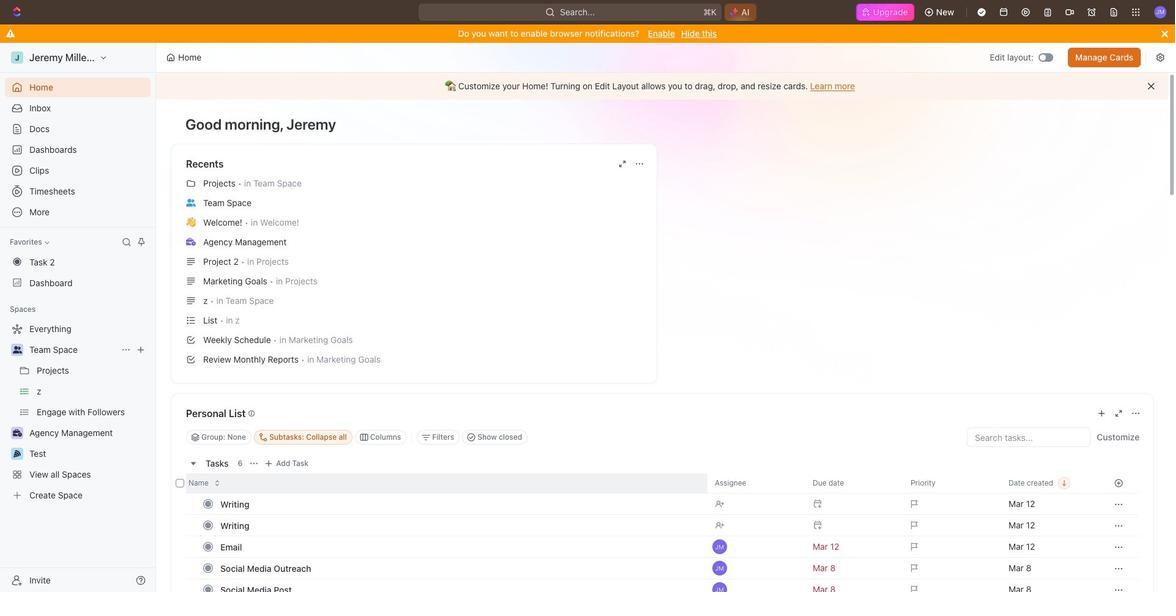Task type: vqa. For each thing, say whether or not it's contained in the screenshot.
tab list
no



Task type: locate. For each thing, give the bounding box(es) containing it.
1 vertical spatial user group image
[[13, 346, 22, 354]]

user group image
[[186, 199, 196, 207], [13, 346, 22, 354]]

alert
[[156, 73, 1168, 100]]

business time image
[[13, 430, 22, 437]]

1 horizontal spatial user group image
[[186, 199, 196, 207]]

tree
[[5, 319, 151, 506]]

0 vertical spatial user group image
[[186, 199, 196, 207]]



Task type: describe. For each thing, give the bounding box(es) containing it.
business time image
[[186, 238, 196, 246]]

pizza slice image
[[13, 450, 21, 458]]

jeremy miller's workspace, , element
[[11, 51, 23, 64]]

0 horizontal spatial user group image
[[13, 346, 22, 354]]

Search tasks... text field
[[968, 428, 1090, 447]]

sidebar navigation
[[0, 43, 159, 592]]

tree inside sidebar 'navigation'
[[5, 319, 151, 506]]



